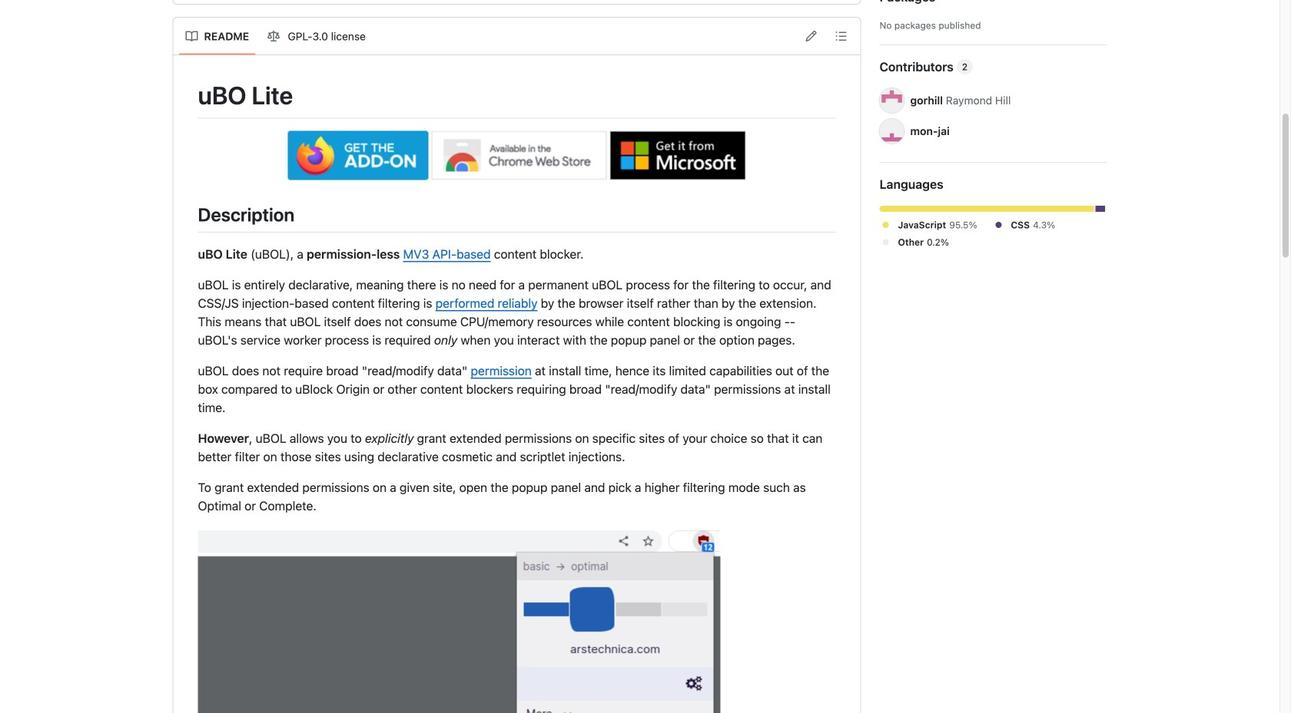 Task type: vqa. For each thing, say whether or not it's contained in the screenshot.
list
yes



Task type: locate. For each thing, give the bounding box(es) containing it.
get ubo lite for chromium image
[[432, 131, 607, 180]]

get ublock origin lite for microsoft edge image
[[610, 131, 746, 180]]

2 dot fill image from the top
[[880, 236, 892, 249]]

list
[[179, 24, 374, 49]]

1 vertical spatial dot fill image
[[880, 236, 892, 249]]

dot fill image
[[880, 219, 892, 231], [880, 236, 892, 249]]

get ubo lite for firefox image
[[288, 131, 428, 180]]

javascript 95.5 element
[[880, 206, 1094, 212]]

0 vertical spatial dot fill image
[[880, 219, 892, 231]]

@gorhill image
[[880, 88, 904, 113]]



Task type: describe. For each thing, give the bounding box(es) containing it.
law image
[[268, 30, 280, 43]]

@mon jai image
[[880, 119, 904, 144]]

edit file image
[[805, 30, 817, 42]]

dot fill image
[[992, 219, 1005, 231]]

outline image
[[835, 30, 847, 42]]

1 dot fill image from the top
[[880, 219, 892, 231]]

book image
[[186, 30, 198, 43]]

css 4.3 image
[[1095, 206, 1105, 212]]

ubol's popup panel: no permission image
[[198, 528, 720, 714]]



